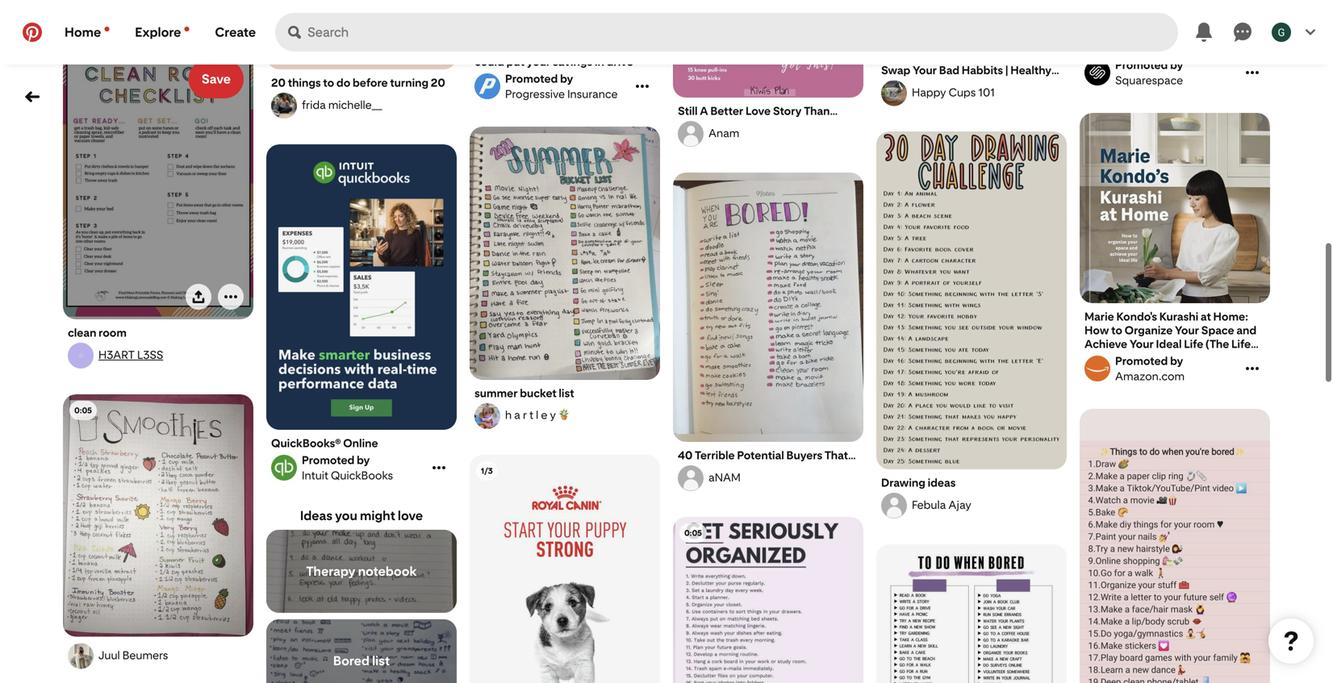 Task type: describe. For each thing, give the bounding box(es) containing it.
clean room link
[[68, 326, 249, 340]]

changing
[[1085, 351, 1136, 365]]

room
[[99, 326, 127, 340]]

switch to progressive and you could put your savings in drive link
[[475, 41, 655, 69]]

save
[[202, 71, 231, 87]]

anam
[[709, 471, 741, 485]]

make
[[1085, 41, 1113, 55]]

summer
[[475, 387, 518, 400]]

drive
[[607, 55, 634, 69]]

e
[[541, 409, 548, 422]]

achieve
[[1085, 337, 1128, 351]]

clean room
[[68, 326, 127, 340]]

2 life from the left
[[1232, 337, 1251, 351]]

r
[[523, 409, 527, 422]]

therapy
[[306, 564, 356, 580]]

l
[[536, 409, 539, 422]]

0 horizontal spatial this contains an image of: image
[[63, 395, 253, 638]]

progressive insurance
[[505, 87, 618, 101]]

marie
[[1085, 310, 1115, 324]]

save button
[[189, 60, 244, 98]]

febula
[[912, 498, 946, 512]]

tidying
[[1186, 351, 1226, 365]]

101
[[979, 85, 995, 99]]

space
[[1202, 324, 1235, 337]]

online
[[343, 437, 378, 450]]

1 vertical spatial to
[[323, 76, 334, 90]]

squarespace link
[[1082, 58, 1242, 87]]

make it yours
[[1085, 41, 1154, 55]]

🪴
[[558, 409, 570, 422]]

notifications image
[[184, 27, 189, 31]]

bored list link
[[266, 620, 457, 684]]

y
[[550, 409, 556, 422]]

anam link
[[676, 466, 861, 492]]

drawing ideas
[[881, 476, 956, 490]]

frida michelle__ link
[[269, 93, 454, 119]]

kurashi
[[1160, 310, 1199, 324]]

h a r t l e y 🪴 link
[[472, 404, 658, 429]]

frida
[[302, 98, 326, 112]]

ideas you might love
[[300, 509, 423, 524]]

switch to progressive and you could put your savings in drive
[[475, 41, 634, 69]]

0 vertical spatial list
[[559, 387, 574, 400]]

amazon.com
[[1116, 370, 1185, 383]]

juul beumers
[[98, 649, 168, 663]]

clean
[[68, 326, 96, 340]]

do
[[337, 76, 351, 90]]

summer bucket list link
[[475, 387, 655, 400]]

how
[[1085, 324, 1109, 337]]

of
[[1173, 351, 1184, 365]]

this contains an image of: still a better love story than twilight image
[[673, 0, 864, 98]]

20 things to do before turning 20
[[271, 76, 445, 90]]

found the original!! #fyp #thingstodowhenyourebored #bored #whattodo #tips #reccomended image
[[1080, 409, 1271, 684]]

l3ss
[[137, 348, 163, 362]]

magic
[[1139, 351, 1171, 365]]

before
[[353, 76, 388, 90]]

1 horizontal spatial this contains an image of: image
[[877, 545, 1067, 684]]

turning
[[390, 76, 429, 90]]

switch
[[475, 41, 511, 55]]

cups
[[949, 85, 976, 99]]

at
[[1201, 310, 1211, 324]]

a
[[514, 409, 521, 422]]

greg robinson image
[[1272, 23, 1292, 42]]

t
[[530, 409, 534, 422]]

Search text field
[[308, 13, 1179, 52]]

h3art
[[98, 348, 135, 362]]

could
[[475, 55, 504, 69]]

organize
[[1125, 324, 1173, 337]]

kondo's
[[1117, 310, 1158, 324]]

progressive inside "link"
[[505, 87, 565, 101]]

this contains an image of: swap your bad habbits | healthy lifestyle | positive change image
[[877, 0, 1067, 57]]



Task type: locate. For each thing, give the bounding box(es) containing it.
juul
[[98, 649, 120, 663]]

this contains an image of: get your life organised with this daily plan image
[[673, 517, 864, 684]]

0 horizontal spatial you
[[335, 509, 357, 524]]

1 horizontal spatial to
[[513, 41, 524, 55]]

might
[[360, 509, 395, 524]]

anam
[[709, 126, 740, 140]]

squarespace
[[1116, 73, 1183, 87]]

quickbooks® online link
[[271, 437, 452, 450]]

to left the your at top left
[[513, 41, 524, 55]]

happy cups 101 link
[[879, 80, 1065, 106]]

20 right turning
[[431, 76, 445, 90]]

search icon image
[[288, 26, 301, 39]]

life right of
[[1184, 337, 1204, 351]]

your
[[527, 55, 551, 69]]

therapy notebook link
[[266, 530, 457, 613]]

things
[[288, 76, 321, 90]]

ideal
[[1156, 337, 1182, 351]]

home link
[[52, 13, 122, 52]]

list right bored
[[372, 654, 390, 669]]

squarespace tools make it easy to create a beautiful and unique website. image
[[1080, 0, 1271, 35]]

febula ajay
[[912, 498, 972, 512]]

this contains an image of: 40 terrible potential buyers that perfectly illustrate why selling online can be such a pain (new pics) image
[[673, 173, 864, 442]]

quickbooks®
[[271, 437, 341, 450]]

love
[[398, 509, 423, 524]]

1 vertical spatial progressive
[[505, 87, 565, 101]]

h
[[505, 409, 512, 422]]

make it yours link
[[1085, 41, 1266, 55]]

you right in
[[613, 41, 632, 55]]

it
[[1116, 41, 1123, 55]]

1 horizontal spatial you
[[613, 41, 632, 55]]

summer bucket list
[[475, 387, 574, 400]]

therapy notebook
[[306, 564, 417, 580]]

and right space
[[1237, 324, 1257, 337]]

quickbooks® online
[[271, 437, 378, 450]]

intuit quickbooks link
[[269, 454, 429, 483]]

to left do
[[323, 76, 334, 90]]

ideas
[[928, 476, 956, 490]]

ajay
[[949, 498, 972, 512]]

quickbooks
[[331, 469, 393, 483]]

0 horizontal spatial your
[[1130, 337, 1154, 351]]

happy cups 101
[[912, 85, 995, 99]]

0 vertical spatial and
[[591, 41, 611, 55]]

0 horizontal spatial to
[[323, 76, 334, 90]]

your
[[1175, 324, 1199, 337], [1130, 337, 1154, 351]]

progressive insurance link
[[472, 72, 632, 101]]

list
[[559, 387, 574, 400], [372, 654, 390, 669]]

notifications image
[[104, 27, 109, 31]]

bored
[[333, 654, 370, 669]]

and up insurance
[[591, 41, 611, 55]]

20 left things
[[271, 76, 286, 90]]

intuit quickbooks
[[302, 469, 393, 483]]

life
[[1184, 337, 1204, 351], [1232, 337, 1251, 351]]

1 vertical spatial and
[[1237, 324, 1257, 337]]

in
[[595, 55, 605, 69]]

list inside bored list link
[[372, 654, 390, 669]]

2 horizontal spatial to
[[1112, 324, 1123, 337]]

and inside switch to progressive and you could put your savings in drive
[[591, 41, 611, 55]]

progressive inside switch to progressive and you could put your savings in drive
[[526, 41, 588, 55]]

michelle__
[[328, 98, 382, 112]]

shop royal canin® dog food at petsmart, formulated for the precise nutrient needs of your dog's size, breed and activity level. find your dog's unique formula. image
[[470, 455, 660, 684]]

juul beumers link
[[65, 644, 251, 670]]

0 horizontal spatial 20
[[271, 76, 286, 90]]

drawing ideas link
[[881, 476, 1062, 490]]

to inside marie kondo's kurashi at home: how to organize your space and achieve your ideal life (the life changing magic of tidying up)
[[1112, 324, 1123, 337]]

this contains an image of: switch to progressive and you could put your savings in drive image
[[470, 0, 660, 35]]

1 horizontal spatial and
[[1237, 324, 1257, 337]]

and inside marie kondo's kurashi at home: how to organize your space and achieve your ideal life (the life changing magic of tidying up)
[[1237, 324, 1257, 337]]

1 life from the left
[[1184, 337, 1204, 351]]

2 20 from the left
[[431, 76, 445, 90]]

home
[[65, 25, 101, 40]]

20 things to do before turning 20 link
[[271, 76, 452, 90]]

yours
[[1125, 41, 1154, 55]]

intuit
[[302, 469, 329, 483]]

your left "at"
[[1175, 324, 1199, 337]]

you right "ideas"
[[335, 509, 357, 524]]

0 vertical spatial you
[[613, 41, 632, 55]]

h3art l3ss
[[98, 348, 163, 362]]

1 horizontal spatial your
[[1175, 324, 1199, 337]]

0 horizontal spatial and
[[591, 41, 611, 55]]

you inside switch to progressive and you could put your savings in drive
[[613, 41, 632, 55]]

0 horizontal spatial list
[[372, 654, 390, 669]]

febula ajay link
[[879, 493, 1065, 519]]

ideas
[[300, 509, 333, 524]]

0 vertical spatial progressive
[[526, 41, 588, 55]]

progressive down this contains an image of: switch to progressive and you could put your savings in drive
[[526, 41, 588, 55]]

drawing
[[881, 476, 926, 490]]

marie kondo's kurashi at home: how to organize your space and achieve your ideal life (the life changing magic of tidying up)
[[1085, 310, 1257, 365]]

create link
[[202, 13, 269, 52]]

bucket
[[520, 387, 557, 400]]

this contains an image of: summer bucket list image
[[470, 127, 660, 381]]

life right (the at the right of the page
[[1232, 337, 1251, 351]]

insurance
[[568, 87, 618, 101]]

create
[[215, 25, 256, 40]]

put
[[507, 55, 525, 69]]

1 vertical spatial you
[[335, 509, 357, 524]]

1 horizontal spatial 20
[[431, 76, 445, 90]]

anam link
[[676, 121, 861, 147]]

explore link
[[122, 13, 202, 52]]

and
[[591, 41, 611, 55], [1237, 324, 1257, 337]]

your left ideal
[[1130, 337, 1154, 351]]

h3art l3ss link
[[65, 343, 251, 369]]

home:
[[1214, 310, 1249, 324]]

you
[[613, 41, 632, 55], [335, 509, 357, 524]]

stay on top of your business and be prepared with quickbooks online. get 50% off for 3 months today. image
[[266, 144, 457, 430]]

to inside switch to progressive and you could put your savings in drive
[[513, 41, 524, 55]]

up)
[[1228, 351, 1247, 365]]

to right how in the top right of the page
[[1112, 324, 1123, 337]]

h a r t l e y 🪴
[[505, 409, 570, 422]]

0 horizontal spatial life
[[1184, 337, 1204, 351]]

amazon.com link
[[1082, 354, 1242, 383]]

1 horizontal spatial life
[[1232, 337, 1251, 351]]

happy
[[912, 85, 946, 99]]

1 horizontal spatial list
[[559, 387, 574, 400]]

1 20 from the left
[[271, 76, 286, 90]]

progressive
[[526, 41, 588, 55], [505, 87, 565, 101]]

progressive down the your at top left
[[505, 87, 565, 101]]

2 vertical spatial to
[[1112, 324, 1123, 337]]

list up 🪴
[[559, 387, 574, 400]]

this contains an image of: clean room image
[[63, 50, 253, 320]]

beumers
[[122, 649, 168, 663]]

1 vertical spatial list
[[372, 654, 390, 669]]

this contains: marie kondo's kurashi at home: how to organize your space and achieve your ideal life (the life changing magic of tidying up) image
[[1080, 113, 1271, 327]]

this contains an image of: image
[[63, 395, 253, 638], [877, 545, 1067, 684]]

bored list
[[333, 654, 390, 669]]

0 vertical spatial to
[[513, 41, 524, 55]]

this contains an image of: drawing ideas image
[[877, 132, 1067, 470]]

marie kondo's kurashi at home: how to organize your space and achieve your ideal life (the life changing magic of tidying up) link
[[1085, 310, 1266, 365]]

explore
[[135, 25, 181, 40]]



Task type: vqa. For each thing, say whether or not it's contained in the screenshot.
Fold a lovely cat out of paper, come on link
no



